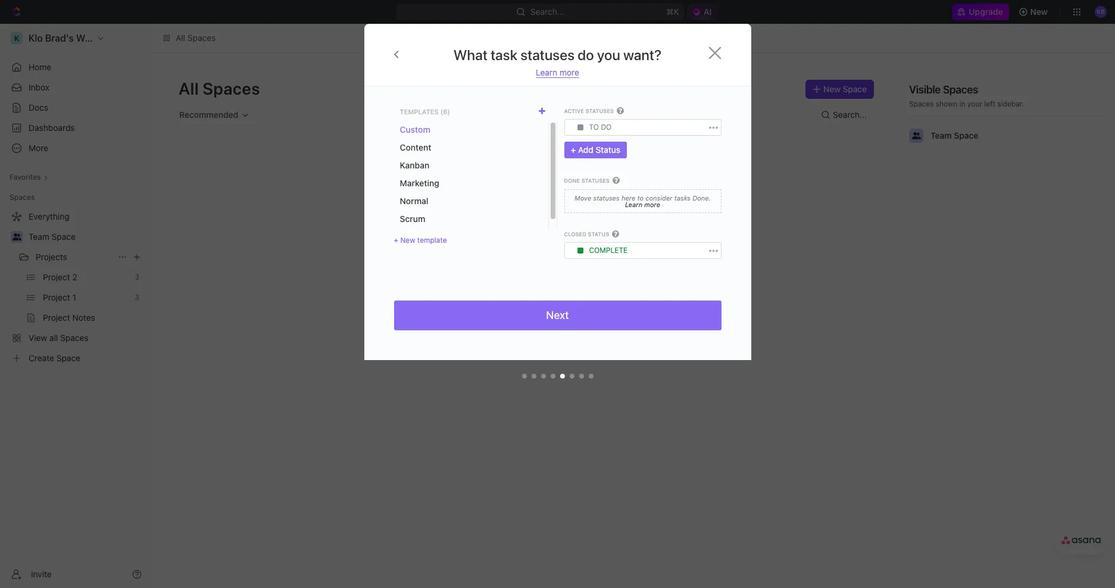 Task type: vqa. For each thing, say whether or not it's contained in the screenshot.
the type
no



Task type: describe. For each thing, give the bounding box(es) containing it.
team space link
[[29, 228, 144, 247]]

next button
[[394, 301, 722, 331]]

1 horizontal spatial team space
[[931, 130, 979, 141]]

new for new
[[1031, 7, 1049, 17]]

0 vertical spatial do
[[578, 46, 594, 63]]

new space
[[824, 84, 867, 94]]

dashboards link
[[5, 119, 147, 138]]

team space inside tree
[[29, 232, 76, 242]]

custom
[[400, 125, 431, 135]]

done statuses
[[564, 178, 610, 184]]

learn inside move statuses here to consider tasks done. learn more
[[625, 201, 643, 208]]

0 vertical spatial team
[[931, 130, 952, 141]]

consider
[[646, 194, 673, 202]]

inbox link
[[5, 78, 147, 97]]

+ new template
[[394, 236, 447, 245]]

sidebar.
[[998, 99, 1025, 108]]

projects link
[[36, 248, 113, 267]]

1 vertical spatial space
[[955, 130, 979, 141]]

done
[[564, 178, 580, 184]]

move statuses here to consider tasks done. learn more
[[575, 194, 711, 208]]

sidebar navigation
[[0, 24, 152, 589]]

1 vertical spatial all spaces
[[179, 79, 260, 98]]

upgrade
[[969, 7, 1004, 17]]

dashboards
[[29, 123, 75, 133]]

⌘k
[[667, 7, 680, 17]]

search... inside search... button
[[833, 110, 867, 120]]

here
[[622, 194, 636, 202]]

visible spaces spaces shown in your left sidebar.
[[910, 83, 1025, 108]]

0 vertical spatial all spaces
[[176, 33, 216, 43]]

dropdown menu image
[[578, 125, 584, 131]]

closed
[[564, 231, 587, 238]]

user group image
[[912, 132, 921, 139]]

shown
[[936, 99, 958, 108]]

team inside sidebar navigation
[[29, 232, 49, 242]]

in
[[960, 99, 966, 108]]

statuses for done
[[582, 178, 610, 184]]

to do
[[589, 123, 612, 132]]

favorites
[[10, 173, 41, 182]]

next
[[546, 309, 569, 322]]

0 horizontal spatial to
[[589, 123, 599, 132]]

1 horizontal spatial learn more link
[[625, 201, 661, 208]]

status
[[588, 231, 610, 238]]

0 vertical spatial learn
[[536, 67, 558, 77]]

home
[[29, 62, 51, 72]]

kanban
[[400, 160, 430, 170]]

done.
[[693, 194, 711, 202]]

+ for + new template
[[394, 236, 399, 245]]

want?
[[624, 46, 662, 63]]

0 horizontal spatial learn more link
[[536, 67, 580, 78]]

normal
[[400, 196, 429, 206]]

tree inside sidebar navigation
[[5, 207, 147, 368]]

visible
[[910, 83, 941, 96]]

what task statuses do you want? dialog
[[364, 24, 752, 390]]

task
[[491, 46, 518, 63]]



Task type: locate. For each thing, give the bounding box(es) containing it.
team
[[931, 130, 952, 141], [29, 232, 49, 242]]

spaces inside sidebar navigation
[[10, 193, 35, 202]]

to
[[589, 123, 599, 132], [638, 194, 644, 202]]

more right here
[[645, 201, 661, 208]]

new for new space
[[824, 84, 841, 94]]

template
[[418, 236, 447, 245]]

tasks
[[675, 194, 691, 202]]

1 horizontal spatial search...
[[833, 110, 867, 120]]

0 horizontal spatial new
[[401, 236, 416, 245]]

0 horizontal spatial +
[[394, 236, 399, 245]]

complete
[[589, 246, 628, 255]]

0 vertical spatial learn more link
[[536, 67, 580, 78]]

learn
[[536, 67, 558, 77], [625, 201, 643, 208]]

do up the status
[[601, 123, 612, 132]]

statuses up move
[[582, 178, 610, 184]]

learn more link down what task statuses do you want?
[[536, 67, 580, 78]]

inbox
[[29, 82, 49, 92]]

1 vertical spatial team space
[[29, 232, 76, 242]]

1 horizontal spatial new
[[824, 84, 841, 94]]

0 vertical spatial more
[[560, 67, 580, 77]]

1 vertical spatial new
[[824, 84, 841, 94]]

+ for + add status
[[571, 145, 576, 155]]

your
[[968, 99, 983, 108]]

more inside move statuses here to consider tasks done. learn more
[[645, 201, 661, 208]]

space down the in
[[955, 130, 979, 141]]

+ left add
[[571, 145, 576, 155]]

statuses for active
[[586, 108, 614, 114]]

space inside sidebar navigation
[[52, 232, 76, 242]]

1 vertical spatial to
[[638, 194, 644, 202]]

new
[[1031, 7, 1049, 17], [824, 84, 841, 94], [401, 236, 416, 245]]

move
[[575, 194, 592, 202]]

statuses up "to do"
[[586, 108, 614, 114]]

1 horizontal spatial space
[[843, 84, 867, 94]]

space
[[843, 84, 867, 94], [955, 130, 979, 141], [52, 232, 76, 242]]

new down "scrum"
[[401, 236, 416, 245]]

0 vertical spatial new
[[1031, 7, 1049, 17]]

0 vertical spatial search...
[[531, 7, 565, 17]]

spaces
[[188, 33, 216, 43], [203, 79, 260, 98], [944, 83, 979, 96], [910, 99, 934, 108], [10, 193, 35, 202]]

left
[[985, 99, 996, 108]]

2 horizontal spatial new
[[1031, 7, 1049, 17]]

learn more
[[536, 67, 580, 77]]

learn left consider at the top of the page
[[625, 201, 643, 208]]

0 horizontal spatial space
[[52, 232, 76, 242]]

more down what task statuses do you want?
[[560, 67, 580, 77]]

1 vertical spatial more
[[645, 201, 661, 208]]

what
[[454, 46, 488, 63]]

0 vertical spatial team space
[[931, 130, 979, 141]]

to right here
[[638, 194, 644, 202]]

statuses up learn more
[[521, 46, 575, 63]]

statuses
[[521, 46, 575, 63], [586, 108, 614, 114], [582, 178, 610, 184], [594, 194, 620, 202]]

team space down shown
[[931, 130, 979, 141]]

templates
[[400, 108, 439, 115]]

1 horizontal spatial to
[[638, 194, 644, 202]]

to right dropdown menu "image"
[[589, 123, 599, 132]]

add
[[578, 145, 594, 155]]

0 vertical spatial +
[[571, 145, 576, 155]]

new right upgrade
[[1031, 7, 1049, 17]]

tree containing team space
[[5, 207, 147, 368]]

1 vertical spatial do
[[601, 123, 612, 132]]

status
[[596, 145, 621, 155]]

learn more link
[[536, 67, 580, 78], [625, 201, 661, 208]]

templates (6)
[[400, 108, 450, 115]]

0 vertical spatial all
[[176, 33, 185, 43]]

docs link
[[5, 98, 147, 117]]

space up search... button at top right
[[843, 84, 867, 94]]

1 vertical spatial team
[[29, 232, 49, 242]]

(6)
[[441, 108, 450, 115]]

team space up projects
[[29, 232, 76, 242]]

+
[[571, 145, 576, 155], [394, 236, 399, 245]]

0 horizontal spatial more
[[560, 67, 580, 77]]

1 horizontal spatial more
[[645, 201, 661, 208]]

1 horizontal spatial +
[[571, 145, 576, 155]]

0 vertical spatial to
[[589, 123, 599, 132]]

0 vertical spatial space
[[843, 84, 867, 94]]

invite
[[31, 569, 52, 579]]

0 horizontal spatial do
[[578, 46, 594, 63]]

learn down what task statuses do you want?
[[536, 67, 558, 77]]

content
[[400, 142, 432, 153]]

space up projects link
[[52, 232, 76, 242]]

all
[[176, 33, 185, 43], [179, 79, 199, 98]]

search... down new space
[[833, 110, 867, 120]]

+ left "template"
[[394, 236, 399, 245]]

all spaces
[[176, 33, 216, 43], [179, 79, 260, 98]]

new inside what task statuses do you want? "dialog"
[[401, 236, 416, 245]]

search...
[[531, 7, 565, 17], [833, 110, 867, 120]]

do left you
[[578, 46, 594, 63]]

1 horizontal spatial do
[[601, 123, 612, 132]]

do
[[578, 46, 594, 63], [601, 123, 612, 132]]

new space button
[[806, 80, 875, 99]]

docs
[[29, 102, 48, 113]]

search... button
[[817, 105, 875, 125]]

tree
[[5, 207, 147, 368]]

closed status
[[564, 231, 610, 238]]

team space
[[931, 130, 979, 141], [29, 232, 76, 242]]

favorites button
[[5, 170, 53, 185]]

0 horizontal spatial learn
[[536, 67, 558, 77]]

upgrade link
[[953, 4, 1010, 20]]

statuses for move
[[594, 194, 620, 202]]

marketing
[[400, 178, 440, 188]]

statuses inside move statuses here to consider tasks done. learn more
[[594, 194, 620, 202]]

active
[[564, 108, 584, 114]]

learn more link left tasks
[[625, 201, 661, 208]]

1 vertical spatial all
[[179, 79, 199, 98]]

you
[[597, 46, 621, 63]]

0 horizontal spatial search...
[[531, 7, 565, 17]]

what task statuses do you want?
[[454, 46, 662, 63]]

space inside button
[[843, 84, 867, 94]]

2 vertical spatial new
[[401, 236, 416, 245]]

1 vertical spatial +
[[394, 236, 399, 245]]

active statuses
[[564, 108, 614, 114]]

team right user group image
[[931, 130, 952, 141]]

1 vertical spatial learn
[[625, 201, 643, 208]]

2 horizontal spatial space
[[955, 130, 979, 141]]

1 vertical spatial learn more link
[[625, 201, 661, 208]]

1 horizontal spatial learn
[[625, 201, 643, 208]]

home link
[[5, 58, 147, 77]]

+ add status
[[571, 145, 621, 155]]

1 vertical spatial search...
[[833, 110, 867, 120]]

new up search... button at top right
[[824, 84, 841, 94]]

more
[[560, 67, 580, 77], [645, 201, 661, 208]]

2 vertical spatial space
[[52, 232, 76, 242]]

team right user group icon
[[29, 232, 49, 242]]

new button
[[1014, 2, 1056, 21]]

0 horizontal spatial team space
[[29, 232, 76, 242]]

projects
[[36, 252, 67, 262]]

statuses left here
[[594, 194, 620, 202]]

scrum
[[400, 214, 426, 224]]

user group image
[[12, 234, 21, 241]]

0 horizontal spatial team
[[29, 232, 49, 242]]

to inside move statuses here to consider tasks done. learn more
[[638, 194, 644, 202]]

1 horizontal spatial team
[[931, 130, 952, 141]]

search... up what task statuses do you want?
[[531, 7, 565, 17]]



